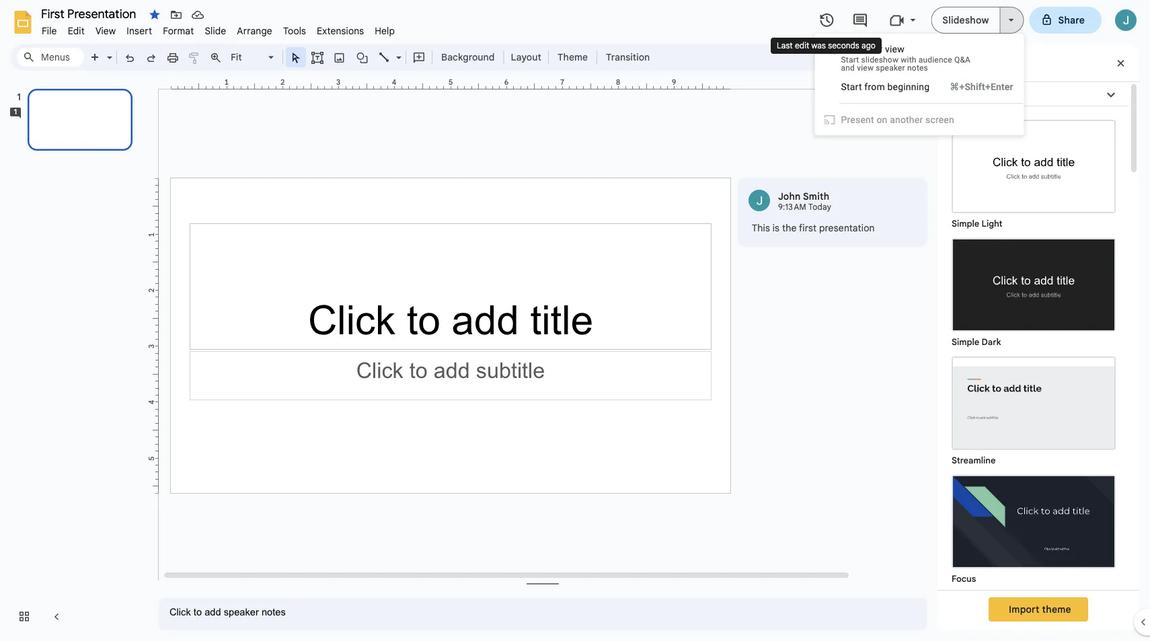 Task type: vqa. For each thing, say whether or not it's contained in the screenshot.
Presentation
yes



Task type: locate. For each thing, give the bounding box(es) containing it.
start inside presenter view start slideshow with audience q&a and view speaker notes
[[841, 55, 859, 65]]

extensions menu item
[[312, 23, 370, 39]]

option group containing simple light
[[938, 106, 1129, 641]]

in this presentation tab
[[938, 81, 1129, 106]]

Focus radio
[[945, 468, 1123, 587]]

slideshow
[[862, 55, 899, 65]]

start
[[841, 55, 859, 65], [841, 81, 862, 92]]

presentation down 'themes'
[[972, 89, 1017, 98]]

more options... image
[[900, 192, 910, 209]]

list
[[738, 178, 928, 247]]

view
[[885, 43, 905, 55], [857, 63, 874, 73]]

option group inside themes section
[[938, 106, 1129, 641]]

simple dark
[[952, 337, 1002, 348]]

option group
[[938, 106, 1129, 641]]

first
[[799, 222, 817, 234]]

Shift radio
[[945, 587, 1123, 641]]

shape image
[[355, 48, 370, 67]]

this is the first presentation
[[752, 222, 875, 234]]

background
[[441, 51, 495, 63]]

Streamline radio
[[945, 350, 1123, 468]]

Zoom field
[[227, 48, 280, 67]]

simple light
[[952, 218, 1003, 229]]

simple
[[952, 218, 980, 229], [952, 337, 980, 348]]

presentation inside tab
[[972, 89, 1017, 98]]

this
[[752, 222, 770, 234]]

presenter view start slideshow with audience q&a and view speaker notes
[[841, 43, 971, 73]]

john smith image
[[749, 190, 770, 211]]

start down presenter
[[841, 55, 859, 65]]

today
[[809, 202, 832, 212]]

1 start from the top
[[841, 55, 859, 65]]

1 vertical spatial view
[[857, 63, 874, 73]]

slide menu item
[[199, 23, 232, 39]]

view right the and
[[857, 63, 874, 73]]

1 horizontal spatial presentation
[[972, 89, 1017, 98]]

simple for simple light
[[952, 218, 980, 229]]

1 vertical spatial presentation
[[820, 222, 875, 234]]

screen
[[926, 114, 955, 125]]

menu bar
[[36, 17, 400, 40]]

edit
[[68, 25, 85, 37]]

presentation down today at the top right of page
[[820, 222, 875, 234]]

slide
[[205, 25, 226, 37]]

tools
[[283, 25, 306, 37]]

0 vertical spatial simple
[[952, 218, 980, 229]]

navigation inside themes application
[[0, 76, 148, 641]]

Rename text field
[[36, 5, 144, 22]]

menu bar banner
[[0, 0, 1151, 641]]

presenter
[[841, 43, 883, 55]]

another
[[890, 114, 923, 125]]

simple left light
[[952, 218, 980, 229]]

in
[[948, 89, 955, 98]]

streamline
[[952, 455, 996, 466]]

simple left "dark"
[[952, 337, 980, 348]]

on
[[877, 114, 888, 125]]

view
[[95, 25, 116, 37]]

Zoom text field
[[229, 48, 266, 67]]

0 vertical spatial start
[[841, 55, 859, 65]]

list containing john smith
[[738, 178, 928, 247]]

0 vertical spatial presentation
[[972, 89, 1017, 98]]

0 horizontal spatial view
[[857, 63, 874, 73]]

import theme
[[1009, 604, 1072, 615]]

presentation options image
[[1009, 19, 1014, 22]]

with
[[901, 55, 917, 65]]

john
[[778, 190, 801, 202]]

0 horizontal spatial presentation
[[820, 222, 875, 234]]

2 simple from the top
[[952, 337, 980, 348]]

share button
[[1030, 7, 1102, 34]]

help menu item
[[370, 23, 400, 39]]

presentation
[[972, 89, 1017, 98], [820, 222, 875, 234]]

transition button
[[600, 47, 656, 67]]

menu bar containing file
[[36, 17, 400, 40]]

view up with
[[885, 43, 905, 55]]

menu bar inside menu bar "banner"
[[36, 17, 400, 40]]

navigation
[[0, 76, 148, 641]]

format
[[163, 25, 194, 37]]

menu inside themes application
[[815, 34, 1025, 135]]

menu containing presenter view
[[815, 34, 1025, 135]]

focus
[[952, 574, 976, 584]]

slideshow button
[[931, 7, 1001, 34]]

insert
[[127, 25, 152, 37]]

transition
[[606, 51, 650, 63]]

1 simple from the top
[[952, 218, 980, 229]]

from
[[865, 81, 885, 92]]

audience
[[919, 55, 953, 65]]

new slide with layout image
[[104, 48, 112, 53]]

1 horizontal spatial view
[[885, 43, 905, 55]]

1 vertical spatial start
[[841, 81, 862, 92]]

start down the and
[[841, 81, 862, 92]]

tools menu item
[[278, 23, 312, 39]]

menu
[[815, 34, 1025, 135]]

and
[[841, 63, 855, 73]]

1 vertical spatial simple
[[952, 337, 980, 348]]

presentation inside list
[[820, 222, 875, 234]]

⌘+shift+enter element
[[934, 80, 1014, 94]]



Task type: describe. For each thing, give the bounding box(es) containing it.
format menu item
[[158, 23, 199, 39]]

theme button
[[552, 47, 594, 67]]

file
[[42, 25, 57, 37]]

arrange menu item
[[232, 23, 278, 39]]

simple for simple dark
[[952, 337, 980, 348]]

notes
[[908, 63, 929, 73]]

beginning
[[888, 81, 930, 92]]

q&a
[[955, 55, 971, 65]]

present on another screen
[[841, 114, 955, 125]]

help
[[375, 25, 395, 37]]

Simple Light radio
[[945, 113, 1123, 641]]

present on another screen menu item
[[824, 113, 1014, 126]]

themes application
[[0, 0, 1151, 641]]

import
[[1009, 604, 1040, 615]]

Menus field
[[17, 48, 84, 67]]

file menu item
[[36, 23, 62, 39]]

insert image image
[[332, 48, 348, 67]]

light
[[982, 218, 1003, 229]]

9:13 am
[[778, 202, 807, 212]]

main toolbar
[[83, 47, 657, 67]]

layout
[[511, 51, 542, 63]]

john smith 9:13 am today
[[778, 190, 832, 212]]

extensions
[[317, 25, 364, 37]]

background button
[[435, 47, 501, 67]]

in this presentation
[[948, 89, 1017, 98]]

start from beginning
[[841, 81, 930, 92]]

speaker
[[876, 63, 906, 73]]

layout button
[[507, 47, 546, 67]]

this
[[957, 89, 970, 98]]

insert menu item
[[121, 23, 158, 39]]

theme
[[558, 51, 588, 63]]

import theme button
[[989, 597, 1089, 622]]

mode and view toolbar
[[868, 44, 919, 71]]

⌘+shift+enter
[[950, 81, 1014, 92]]

theme
[[1043, 604, 1072, 615]]

smith
[[803, 190, 830, 202]]

arrange
[[237, 25, 272, 37]]

list inside themes application
[[738, 178, 928, 247]]

0 vertical spatial view
[[885, 43, 905, 55]]

is
[[773, 222, 780, 234]]

slideshow
[[943, 14, 989, 26]]

share
[[1059, 14, 1085, 26]]

edit menu item
[[62, 23, 90, 39]]

the
[[782, 222, 797, 234]]

2 start from the top
[[841, 81, 862, 92]]

present
[[841, 114, 875, 125]]

view menu item
[[90, 23, 121, 39]]

Simple Dark radio
[[945, 231, 1123, 350]]

themes section
[[938, 44, 1140, 641]]

themes
[[973, 56, 1013, 69]]

Star checkbox
[[145, 5, 164, 24]]

dark
[[982, 337, 1002, 348]]



